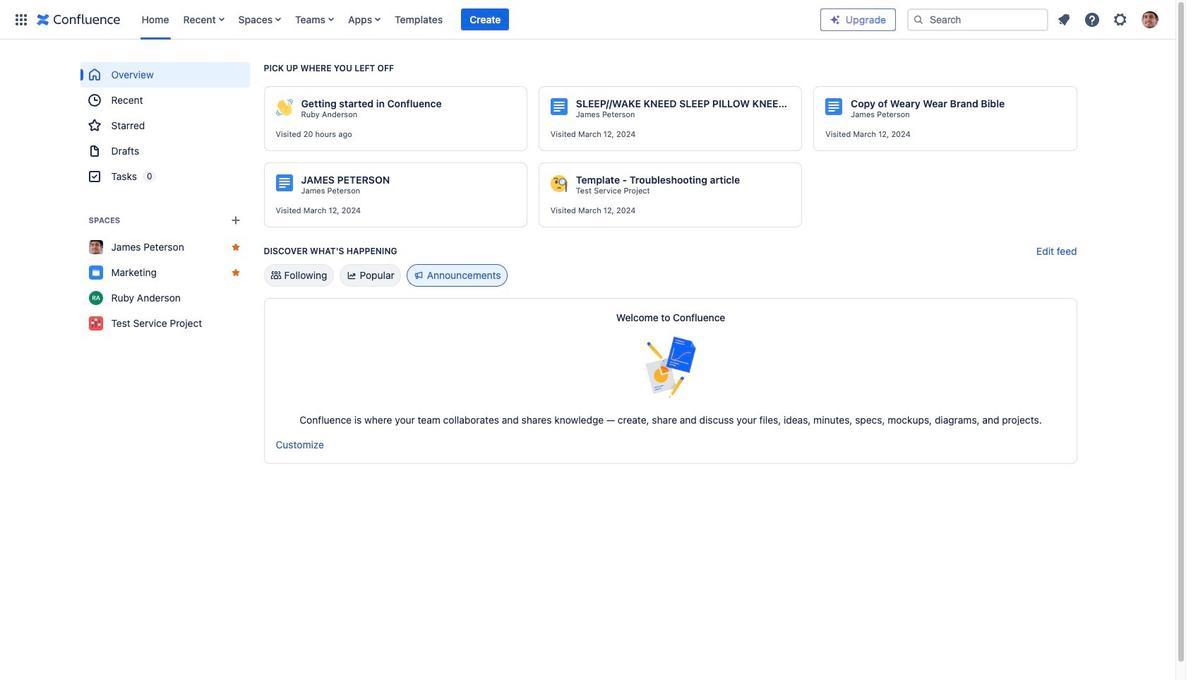 Task type: describe. For each thing, give the bounding box(es) containing it.
create a space image
[[227, 212, 244, 229]]

appswitcher icon image
[[13, 11, 30, 28]]

unstar this space image
[[230, 267, 241, 278]]

premium image
[[830, 14, 841, 25]]

:wave: image
[[276, 99, 293, 116]]

unstar this space image
[[230, 242, 241, 253]]

Search field
[[908, 8, 1049, 31]]

search image
[[914, 14, 925, 25]]

list for premium "image" on the top of the page
[[1052, 7, 1168, 32]]



Task type: locate. For each thing, give the bounding box(es) containing it.
0 horizontal spatial list
[[135, 0, 821, 39]]

:face_with_monocle: image
[[551, 175, 568, 192]]

banner
[[0, 0, 1176, 40]]

settings icon image
[[1113, 11, 1130, 28]]

:wave: image
[[276, 99, 293, 116]]

list item inside list
[[462, 8, 510, 31]]

:face_with_monocle: image
[[551, 175, 568, 192]]

list
[[135, 0, 821, 39], [1052, 7, 1168, 32]]

global element
[[8, 0, 821, 39]]

None search field
[[908, 8, 1049, 31]]

group
[[80, 62, 250, 189]]

help icon image
[[1085, 11, 1101, 28]]

list for appswitcher icon
[[135, 0, 821, 39]]

your profile and preferences image
[[1142, 11, 1159, 28]]

1 horizontal spatial list
[[1052, 7, 1168, 32]]

notification icon image
[[1056, 11, 1073, 28]]

list item
[[462, 8, 510, 31]]

confluence image
[[37, 11, 120, 28], [37, 11, 120, 28]]



Task type: vqa. For each thing, say whether or not it's contained in the screenshot.
help icon
yes



